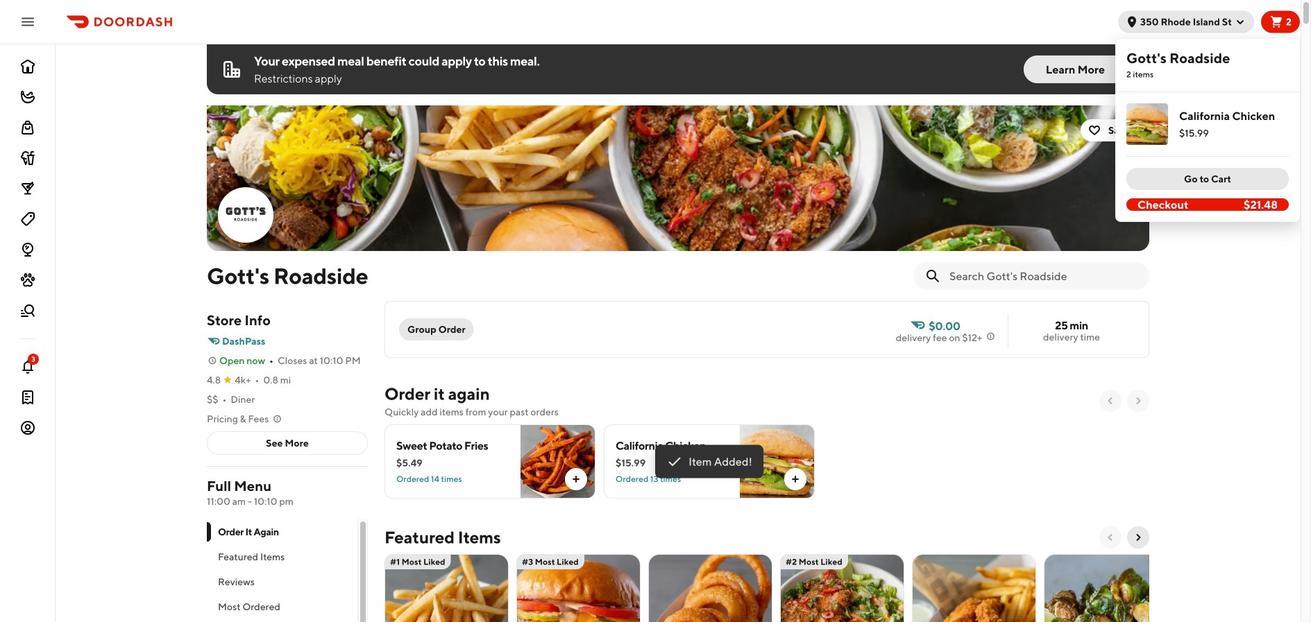 Task type: vqa. For each thing, say whether or not it's contained in the screenshot.
topmost on
no



Task type: locate. For each thing, give the bounding box(es) containing it.
cheeseburger image
[[517, 555, 640, 623]]

next button of carousel image right previous button of carousel icon
[[1133, 396, 1144, 407]]

gott's roadside image
[[207, 106, 1150, 251], [219, 189, 272, 242]]

next button of carousel image right previous button of carousel image
[[1133, 532, 1144, 544]]

1 vertical spatial next button of carousel image
[[1133, 532, 1144, 544]]

0 vertical spatial heading
[[385, 383, 490, 405]]

1 heading from the top
[[385, 383, 490, 405]]

add item to cart image
[[571, 474, 582, 485]]

fries image
[[385, 555, 508, 623]]

next button of carousel image
[[1133, 396, 1144, 407], [1133, 532, 1144, 544]]

heading
[[385, 383, 490, 405], [385, 527, 501, 549]]

2 next button of carousel image from the top
[[1133, 532, 1144, 544]]

onion rings image
[[649, 555, 772, 623]]

next button of carousel image for previous button of carousel image
[[1133, 532, 1144, 544]]

1 next button of carousel image from the top
[[1133, 396, 1144, 407]]

0 vertical spatial next button of carousel image
[[1133, 396, 1144, 407]]

1 vertical spatial heading
[[385, 527, 501, 549]]



Task type: describe. For each thing, give the bounding box(es) containing it.
chicken tenders image
[[913, 555, 1036, 623]]

fried brussels sprouts image
[[1045, 555, 1168, 623]]

open menu image
[[19, 14, 36, 30]]

add item to cart image
[[790, 474, 801, 485]]

previous button of carousel image
[[1105, 396, 1116, 407]]

previous button of carousel image
[[1105, 532, 1116, 544]]

vietnamese chicken salad image
[[781, 555, 904, 623]]

next button of carousel image for previous button of carousel icon
[[1133, 396, 1144, 407]]

california chicken image
[[1127, 103, 1168, 145]]

2 heading from the top
[[385, 527, 501, 549]]

Item Search search field
[[950, 269, 1138, 284]]



